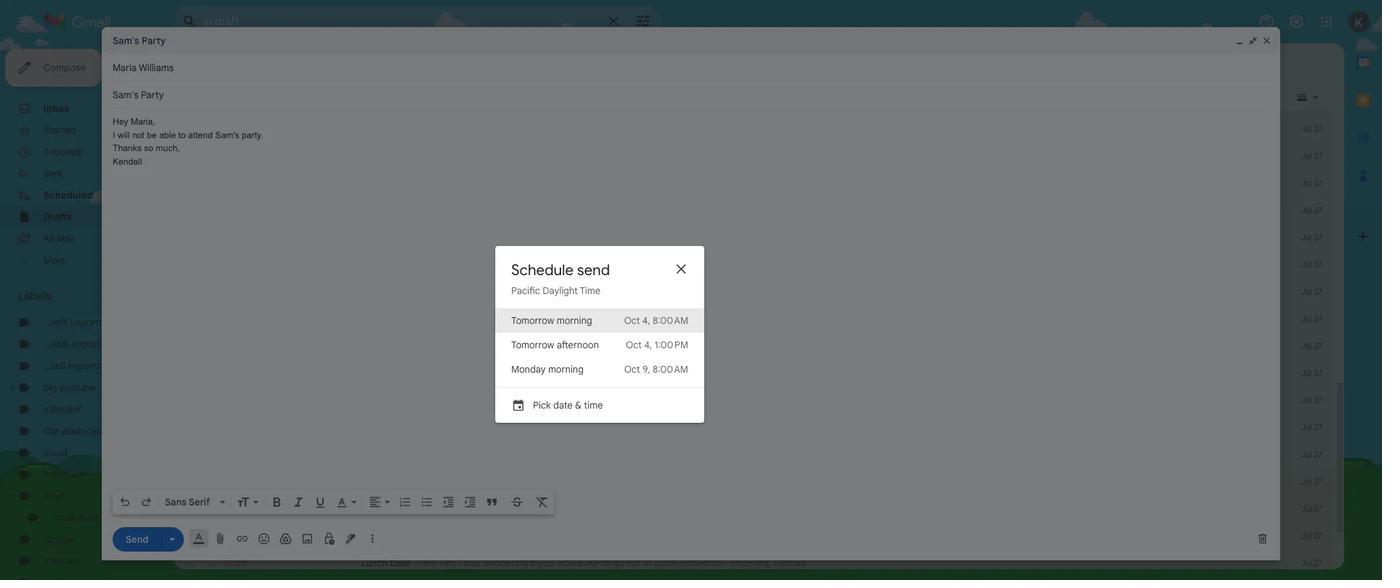 Task type: locate. For each thing, give the bounding box(es) containing it.
so right monday.
[[717, 232, 727, 244]]

0 vertical spatial important/not-
[[72, 339, 136, 351]]

our
[[506, 476, 521, 489]]

1 vertical spatial (no subject)
[[361, 531, 413, 543]]

- up the bulleted list ‪(⌘⇧8)‬ icon
[[421, 476, 425, 489]]

oct for oct 9, 8:00 am
[[624, 364, 640, 376]]

able
[[159, 130, 176, 140], [520, 259, 539, 271], [520, 314, 539, 326]]

jul inside hey jacob, as your boss, please get those reports in by monday. thanks so much, kendall row
[[1301, 233, 1312, 243]]

2 vertical spatial hey maria, i will not be able to attend sam's party. thanks so much, kendall
[[421, 314, 744, 326]]

hey
[[113, 117, 128, 127], [404, 232, 421, 244], [421, 259, 438, 271], [421, 314, 438, 326], [420, 368, 437, 380], [428, 476, 444, 489], [420, 558, 436, 570]]

jul 27 inside hey jacob, as your boss, please get those reports in by monday. thanks so much, kendall row
[[1301, 233, 1323, 243]]

0 vertical spatial attend
[[188, 130, 213, 140]]

cloud
[[43, 447, 67, 459]]

2 vertical spatial oct
[[624, 364, 640, 376]]

hey inside hey jacob, as your boss, please get those reports in by monday. thanks so much, kendall "link"
[[404, 232, 421, 244]]

11 27 from the top
[[1314, 396, 1323, 406]]

oct up oct 4, 1:00 pm
[[624, 315, 640, 327]]

italic ‪(⌘i)‬ image
[[292, 496, 305, 510]]

tomorrow up monday
[[511, 339, 554, 352]]

so
[[144, 143, 153, 153], [717, 232, 727, 244], [671, 259, 681, 271], [671, 314, 681, 326]]

redo ‪(⌘y)‬ image
[[140, 496, 153, 510]]

16 jul 27 from the top
[[1301, 531, 1323, 542]]

maria, up noah,
[[441, 314, 467, 326]]

3 menu item from the top
[[495, 358, 705, 382]]

settings image
[[1289, 14, 1305, 30]]

thanks inside "link"
[[684, 232, 715, 244]]

.../still-important/not-important link
[[43, 339, 178, 351]]

is
[[497, 476, 504, 489]]

be down 37 at the left of the page
[[147, 130, 157, 140]]

sent link
[[43, 168, 63, 180]]

not for 2nd the hey maria, i will not be able to attend sam's party. thanks so much, kendall row from the top
[[490, 314, 505, 326]]

(no subject) up lunch
[[361, 531, 413, 543]]

7 27 from the top
[[1314, 287, 1323, 297]]

toggle split pane mode image
[[1296, 91, 1309, 105]]

maria, down 37 at the left of the page
[[131, 117, 155, 127]]

5 jul 27 row from the top
[[174, 333, 1334, 360]]

1 horizontal spatial -
[[421, 476, 425, 489]]

much, inside hey maria, i will not be able to attend sam's party. thanks so much, kendall
[[156, 143, 180, 153]]

subject) up date
[[378, 531, 413, 543]]

1 vertical spatial hey maria, i will not be able to attend sam's party. thanks so much, kendall row
[[174, 306, 1334, 333]]

3 row from the top
[[174, 496, 1334, 523]]

jul 27
[[1301, 124, 1323, 134], [1301, 151, 1323, 162], [1301, 178, 1323, 189], [1301, 206, 1323, 216], [1301, 233, 1323, 243], [1301, 260, 1323, 270], [1301, 287, 1323, 297], [1301, 314, 1323, 324], [1301, 341, 1323, 352], [1301, 369, 1323, 379], [1301, 396, 1323, 406], [1301, 423, 1323, 433], [1301, 450, 1323, 460], [1301, 477, 1323, 487], [1301, 504, 1323, 514], [1301, 531, 1323, 542], [1301, 559, 1323, 569]]

2 (no from the top
[[361, 531, 375, 543]]

small-food link
[[52, 512, 99, 525]]

0 vertical spatial tomorrow
[[511, 315, 554, 327]]

i
[[113, 130, 115, 140], [470, 259, 472, 271], [470, 314, 472, 326], [515, 368, 518, 380], [459, 558, 461, 570]]

menu item down afternoon
[[495, 358, 705, 382]]

not
[[132, 130, 145, 140], [490, 259, 505, 271], [490, 314, 505, 326]]

hey maria, i will not be able to attend sam's party. thanks so much, kendall row
[[174, 252, 1334, 279], [174, 306, 1334, 333]]

15 jul from the top
[[1301, 504, 1312, 514]]

1 jul from the top
[[1301, 124, 1312, 134]]

4, for 1:00 pm
[[644, 339, 652, 352]]

minimize image
[[1235, 35, 1245, 46]]

tomorrow
[[511, 315, 554, 327], [511, 339, 554, 352]]

4, left 1:00 pm
[[644, 339, 652, 352]]

bold ‪(⌘b)‬ image
[[270, 496, 284, 510]]

4 row from the top
[[174, 523, 1334, 550]]

kendall inside hey maria, i will not be able to attend sam's party. thanks so much, kendall
[[113, 156, 142, 167]]

5 jul from the top
[[1301, 233, 1312, 243]]

8 27 from the top
[[1314, 314, 1323, 324]]

2 vertical spatial sincerely,
[[730, 558, 771, 570]]

schedule send
[[511, 261, 610, 280]]

hey maria, i will not be able to attend sam's party. thanks so much, kendall link down hey jacob, as your boss, please get those reports in by monday. thanks so much, kendall "link"
[[361, 259, 1259, 272]]

12 jul from the top
[[1301, 423, 1312, 433]]

important
[[136, 339, 178, 351], [131, 360, 173, 373]]

party
[[142, 35, 166, 47]]

thanks
[[113, 143, 142, 153], [684, 232, 715, 244], [638, 259, 668, 271], [638, 314, 668, 326]]

important up ...still important/not-important link
[[136, 339, 178, 351]]

2 (no subject) from the top
[[361, 531, 413, 543]]

hey maria, i will not be able to attend sam's party. thanks so much, kendall row down hey jacob, as your boss, please get those reports in by monday. thanks so much, kendall "link"
[[174, 252, 1334, 279]]

(no
[[361, 504, 375, 516], [361, 531, 375, 543]]

2 vertical spatial attend
[[553, 314, 580, 326]]

able inside message body text box
[[159, 130, 176, 140]]

thanks down monday.
[[638, 259, 668, 271]]

will right starred link at the top
[[118, 130, 130, 140]]

much, inside "link"
[[730, 232, 756, 244]]

1 vertical spatial maria,
[[441, 259, 467, 271]]

jul 27 inside hey noah, where can i get a hedgehog? sincerely, kendall row
[[1301, 369, 1323, 379]]

2 (no subject) link from the top
[[361, 530, 1259, 544]]

1 vertical spatial morning
[[548, 364, 584, 376]]

hey jacob, as your boss, please get those reports in by monday. thanks so much, kendall
[[404, 232, 790, 244]]

(no subject) down "meeting"
[[361, 504, 413, 516]]

row
[[174, 89, 1334, 116], [174, 469, 1334, 496], [174, 496, 1334, 523], [174, 523, 1334, 550], [174, 550, 1334, 578]]

wash
[[61, 426, 83, 438]]

- for hey tim, i was wondering if you would like to go out to lunch sometime? sincerely, kendall
[[413, 558, 417, 570]]

important/not- down .../still-important/not-important
[[68, 360, 131, 373]]

1 vertical spatial important/not-
[[68, 360, 131, 373]]

not down boss,
[[490, 259, 505, 271]]

afternoon
[[557, 339, 599, 352]]

1 vertical spatial 8:00 am
[[653, 364, 688, 376]]

thanks right monday.
[[684, 232, 715, 244]]

1 (no from the top
[[361, 504, 375, 516]]

3 jul 27 from the top
[[1301, 178, 1323, 189]]

thanks up oct 4, 1:00 pm
[[638, 314, 668, 326]]

main content
[[174, 43, 1344, 578]]

pacific
[[511, 285, 540, 297]]

0 vertical spatial subject)
[[378, 504, 413, 516]]

kendall inside "link"
[[759, 232, 790, 244]]

hey maria, i will not be able to attend sam's party. thanks so much, kendall link for 2nd the hey maria, i will not be able to attend sam's party. thanks so much, kendall row from the top
[[361, 313, 1259, 326]]

bulleted list ‪(⌘⇧8)‬ image
[[420, 496, 434, 510]]

inbox
[[43, 102, 69, 115]]

subject) for 3rd row (no subject) link
[[378, 504, 413, 516]]

important down the .../still-important/not-important link
[[131, 360, 173, 373]]

0 vertical spatial able
[[159, 130, 176, 140]]

1 hey maria, i will not be able to attend sam's party. thanks so much, kendall link from the top
[[361, 259, 1259, 272]]

jul inside hey noah, where can i get a hedgehog? sincerely, kendall row
[[1301, 369, 1312, 379]]

important/not- up ...still important/not-important
[[72, 339, 136, 351]]

4 jul 27 from the top
[[1301, 206, 1323, 216]]

2 row from the top
[[174, 469, 1334, 496]]

formatting options toolbar
[[113, 491, 554, 515]]

None search field
[[174, 5, 662, 38]]

not down maria williams
[[132, 130, 145, 140]]

(no down next
[[361, 504, 375, 516]]

noah,
[[439, 368, 464, 380]]

hey jacob, as your boss, please get those reports in by monday. thanks so much, kendall row
[[174, 225, 1334, 252]]

morning for tomorrow morning
[[557, 315, 592, 327]]

much,
[[156, 143, 180, 153], [730, 232, 756, 244], [683, 259, 710, 271], [683, 314, 710, 326]]

2 menu item from the top
[[495, 333, 705, 358]]

9 jul from the top
[[1301, 341, 1312, 352]]

7 jul 27 row from the top
[[174, 415, 1334, 442]]

1 vertical spatial 4,
[[644, 339, 652, 352]]

maria williams
[[113, 62, 174, 74]]

so up 1:00 pm
[[671, 314, 681, 326]]

1 subject) from the top
[[378, 504, 413, 516]]

10 27 from the top
[[1314, 369, 1323, 379]]

indent less ‪(⌘[)‬ image
[[442, 496, 455, 510]]

0 vertical spatial hey maria, i will not be able to attend sam's party. thanks so much, kendall row
[[174, 252, 1334, 279]]

sincerely, inside hey noah, where can i get a hedgehog? sincerely, kendall link
[[596, 368, 637, 380]]

1 27 from the top
[[1314, 124, 1323, 134]]

will for 2nd the hey maria, i will not be able to attend sam's party. thanks so much, kendall row from the top
[[474, 314, 488, 326]]

attend inside hey maria, i will not be able to attend sam's party. thanks so much, kendall
[[188, 130, 213, 140]]

0 vertical spatial hey maria, i will not be able to attend sam's party. thanks so much, kendall link
[[361, 259, 1259, 272]]

discard draft ‪(⌘⇧d)‬ image
[[1256, 533, 1270, 546]]

oct down oct 4, 8:00 am on the left of page
[[626, 339, 642, 352]]

hey maria, i will not be able to attend sam's party. thanks so much, kendall inside message body text box
[[113, 117, 263, 167]]

5 jul 27 from the top
[[1301, 233, 1323, 243]]

(no subject) link for 3rd row
[[361, 503, 1259, 516]]

morning for monday morning
[[548, 364, 584, 376]]

pick date & time menu item
[[495, 388, 705, 423]]

attend for first the hey maria, i will not be able to attend sam's party. thanks so much, kendall row
[[553, 259, 580, 271]]

0 horizontal spatial -
[[413, 558, 417, 570]]

send
[[577, 261, 610, 280]]

scheduled
[[544, 476, 589, 489]]

will
[[118, 130, 130, 140], [474, 259, 488, 271], [474, 314, 488, 326]]

2 jul 27 from the top
[[1301, 151, 1323, 162]]

1 vertical spatial attend
[[553, 259, 580, 271]]

jul 27 row
[[174, 143, 1334, 170], [174, 170, 1334, 197], [174, 197, 1334, 225], [174, 279, 1334, 306], [174, 333, 1334, 360], [174, 388, 1334, 415], [174, 415, 1334, 442], [174, 442, 1334, 469]]

will inside hey maria, i will not be able to attend sam's party. thanks so much, kendall
[[118, 130, 130, 140]]

1 draft from the top
[[225, 124, 247, 136]]

be inside hey maria, i will not be able to attend sam's party. thanks so much, kendall
[[147, 130, 157, 140]]

important for .../still-important/not-important
[[136, 339, 178, 351]]

- right date
[[413, 558, 417, 570]]

like
[[585, 558, 599, 570]]

menu item up hedgehog?
[[495, 333, 705, 358]]

tomorrow morning
[[511, 315, 592, 327]]

37
[[146, 103, 155, 113]]

cash
[[86, 426, 106, 438]]

2 vertical spatial not
[[490, 314, 505, 326]]

so inside hey jacob, as your boss, please get those reports in by monday. thanks so much, kendall "link"
[[717, 232, 727, 244]]

.../still
[[43, 317, 68, 329]]

(no subject) link for 4th row from the top
[[361, 530, 1259, 544]]

oct
[[624, 315, 640, 327], [626, 339, 642, 352], [624, 364, 640, 376]]

1 (no subject) from the top
[[361, 504, 413, 516]]

2 tomorrow from the top
[[511, 339, 554, 352]]

menu item containing tomorrow afternoon
[[495, 333, 705, 358]]

2 vertical spatial able
[[520, 314, 539, 326]]

pop out image
[[1248, 35, 1259, 46]]

daylight
[[543, 285, 578, 297]]

3 27 from the top
[[1314, 178, 1323, 189]]

party.
[[242, 130, 263, 140], [611, 259, 636, 271], [611, 314, 636, 326]]

- for hey tara, when is our next scheduled meeting? sincerely, kendall
[[421, 476, 425, 489]]

out
[[626, 558, 641, 570]]

thanks right snoozed
[[113, 143, 142, 153]]

6 jul from the top
[[1301, 260, 1312, 270]]

get
[[545, 232, 559, 244], [520, 368, 534, 380]]

big youtube link
[[43, 382, 95, 394]]

9,
[[643, 364, 651, 376]]

tomorrow for tomorrow morning
[[511, 315, 554, 327]]

8:00 am for oct 4, 8:00 am
[[653, 315, 688, 327]]

manuals
[[43, 556, 79, 568]]

hey maria, i will not be able to attend sam's party. thanks so much, kendall down 37 at the left of the page
[[113, 117, 263, 167]]

1 vertical spatial able
[[520, 259, 539, 271]]

13 27 from the top
[[1314, 450, 1323, 460]]

strikethrough ‪(⌘⇧x)‬ image
[[510, 496, 524, 510]]

draft row
[[174, 116, 1334, 143]]

a
[[537, 368, 542, 380]]

27 inside hey jacob, as your boss, please get those reports in by monday. thanks so much, kendall row
[[1314, 233, 1323, 243]]

will for first the hey maria, i will not be able to attend sam's party. thanks so much, kendall row
[[474, 259, 488, 271]]

1 menu item from the top
[[495, 309, 705, 333]]

boss,
[[489, 232, 512, 244]]

15 27 from the top
[[1314, 504, 1323, 514]]

(no up lunch
[[361, 531, 375, 543]]

be for hey maria, i will not be able to attend sam's party. thanks so much, kendall link related to 2nd the hey maria, i will not be able to attend sam's party. thanks so much, kendall row from the top
[[507, 314, 518, 326]]

1 vertical spatial important
[[131, 360, 173, 373]]

hey maria, i will not be able to attend sam's party. thanks so much, kendall link up hey noah, where can i get a hedgehog? sincerely, kendall link
[[361, 313, 1259, 326]]

menu containing tomorrow morning
[[495, 309, 705, 423]]

small-food
[[52, 512, 99, 525]]

1 vertical spatial will
[[474, 259, 488, 271]]

date
[[553, 400, 573, 412]]

maria, down as
[[441, 259, 467, 271]]

1 vertical spatial -
[[413, 558, 417, 570]]

i right can
[[515, 368, 518, 380]]

hey maria, i will not be able to attend sam's party. thanks so much, kendall up afternoon
[[421, 314, 744, 326]]

1 jul 27 from the top
[[1301, 124, 1323, 134]]

1 horizontal spatial food
[[79, 512, 99, 525]]

please
[[514, 232, 543, 244]]

advanced search options image
[[630, 7, 657, 35]]

morning down tomorrow afternoon
[[548, 364, 584, 376]]

reports
[[589, 232, 620, 244]]

0 vertical spatial sincerely,
[[596, 368, 637, 380]]

hey maria, i will not be able to attend sam's party. thanks so much, kendall up the time
[[421, 259, 744, 271]]

tomorrow afternoon
[[511, 339, 599, 352]]

labels navigation
[[0, 43, 178, 581]]

2 hey maria, i will not be able to attend sam's party. thanks so much, kendall row from the top
[[174, 306, 1334, 333]]

.../still-
[[43, 339, 72, 351]]

0 vertical spatial maria,
[[131, 117, 155, 127]]

up
[[73, 469, 85, 481]]

i inside row
[[515, 368, 518, 380]]

manuals link
[[43, 556, 79, 568]]

6 jul 27 from the top
[[1301, 260, 1323, 270]]

8:00 am up 1:00 pm
[[653, 315, 688, 327]]

1 tomorrow from the top
[[511, 315, 554, 327]]

1 vertical spatial hey maria, i will not be able to attend sam's party. thanks so much, kendall link
[[361, 313, 1259, 326]]

0 vertical spatial hey maria, i will not be able to attend sam's party. thanks so much, kendall
[[113, 117, 263, 167]]

2 vertical spatial be
[[507, 314, 518, 326]]

1 horizontal spatial get
[[545, 232, 559, 244]]

1 vertical spatial (no
[[361, 531, 375, 543]]

13 jul from the top
[[1301, 450, 1312, 460]]

be up pacific
[[507, 259, 518, 271]]

jul 27 inside draft row
[[1301, 124, 1323, 134]]

labels
[[18, 290, 51, 304]]

0 vertical spatial will
[[118, 130, 130, 140]]

scheduled
[[43, 189, 93, 202]]

tab list
[[1344, 43, 1382, 532]]

10 jul from the top
[[1301, 369, 1312, 379]]

0 vertical spatial 4,
[[643, 315, 651, 327]]

0 vertical spatial -
[[421, 476, 425, 489]]

0 vertical spatial party.
[[242, 130, 263, 140]]

drafts
[[43, 211, 72, 223]]

i right starred link at the top
[[113, 130, 115, 140]]

Subject field
[[113, 88, 1270, 102]]

oct for oct 4, 8:00 am
[[624, 315, 640, 327]]

4,
[[643, 315, 651, 327], [644, 339, 652, 352]]

2 vertical spatial party.
[[611, 314, 636, 326]]

1 vertical spatial oct
[[626, 339, 642, 352]]

1 vertical spatial food
[[79, 512, 99, 525]]

6 jul 27 row from the top
[[174, 388, 1334, 415]]

menu
[[495, 309, 705, 423]]

2 hey maria, i will not be able to attend sam's party. thanks so much, kendall link from the top
[[361, 313, 1259, 326]]

so inside hey maria, i will not be able to attend sam's party. thanks so much, kendall
[[144, 143, 153, 153]]

morning
[[557, 315, 592, 327], [548, 364, 584, 376]]

maria,
[[131, 117, 155, 127], [441, 259, 467, 271], [441, 314, 467, 326]]

9 jul 27 from the top
[[1301, 341, 1323, 352]]

2 27 from the top
[[1314, 151, 1323, 162]]

4, up oct 4, 1:00 pm
[[643, 315, 651, 327]]

hey inside hey maria, i will not be able to attend sam's party. thanks so much, kendall
[[113, 117, 128, 127]]

jacob,
[[423, 232, 452, 244]]

0 vertical spatial be
[[147, 130, 157, 140]]

1 vertical spatial be
[[507, 259, 518, 271]]

compose button
[[5, 49, 102, 87]]

1 vertical spatial tomorrow
[[511, 339, 554, 352]]

1 vertical spatial not
[[490, 259, 505, 271]]

0 vertical spatial (no subject)
[[361, 504, 413, 516]]

i up the where at bottom
[[470, 314, 472, 326]]

1 8:00 am from the top
[[653, 315, 688, 327]]

lunch
[[361, 558, 388, 570]]

menu item down the time
[[495, 309, 705, 333]]

thanks inside hey maria, i will not be able to attend sam's party. thanks so much, kendall
[[113, 143, 142, 153]]

1 vertical spatial party.
[[611, 259, 636, 271]]

sincerely, left '9,' at the left of the page
[[596, 368, 637, 380]]

10 jul 27 from the top
[[1301, 369, 1323, 379]]

williams
[[139, 62, 174, 74]]

2 subject) from the top
[[378, 531, 413, 543]]

morning up afternoon
[[557, 315, 592, 327]]

17 jul from the top
[[1301, 559, 1312, 569]]

14 jul from the top
[[1301, 477, 1312, 487]]

hey maria, i will not be able to attend sam's party. thanks so much, kendall row up hey noah, where can i get a hedgehog? sincerely, kendall row
[[174, 306, 1334, 333]]

tomorrow down pacific
[[511, 315, 554, 327]]

search mail image
[[178, 10, 202, 34]]

remove formatting ‪(⌘\)‬ image
[[535, 496, 549, 510]]

1 vertical spatial (no subject) link
[[361, 530, 1259, 544]]

attend
[[188, 130, 213, 140], [553, 259, 580, 271], [553, 314, 580, 326]]

google link
[[43, 534, 75, 546]]

oct left '9,' at the left of the page
[[624, 364, 640, 376]]

0 vertical spatial important
[[136, 339, 178, 351]]

2 vertical spatial will
[[474, 314, 488, 326]]

will down your
[[474, 259, 488, 271]]

4 draft from the top
[[225, 531, 247, 543]]

oct 4, 1:00 pm
[[626, 339, 688, 352]]

all mail
[[43, 233, 74, 245]]

car wash cash link
[[43, 426, 106, 438]]

pick
[[533, 400, 551, 412]]

will up the where at bottom
[[474, 314, 488, 326]]

2 8:00 am from the top
[[653, 364, 688, 376]]

subject) down "meeting"
[[378, 504, 413, 516]]

hey noah, where can i get a hedgehog? sincerely, kendall row
[[174, 360, 1334, 388]]

1 vertical spatial subject)
[[378, 531, 413, 543]]

hedgehog?
[[544, 368, 593, 380]]

get left those
[[545, 232, 559, 244]]

5 draft from the top
[[225, 558, 247, 570]]

sincerely, right "meeting?" on the bottom left of the page
[[634, 476, 675, 489]]

Message Body text field
[[113, 115, 1270, 487]]

1 vertical spatial get
[[520, 368, 534, 380]]

0 vertical spatial oct
[[624, 315, 640, 327]]

subject) for (no subject) link corresponding to 4th row from the top
[[378, 531, 413, 543]]

menu item
[[495, 309, 705, 333], [495, 333, 705, 358], [495, 358, 705, 382]]

get left a
[[520, 368, 534, 380]]

quote ‪(⌘⇧9)‬ image
[[485, 496, 499, 510]]

be down pacific
[[507, 314, 518, 326]]

1 (no subject) link from the top
[[361, 503, 1259, 516]]

so down 37 at the left of the page
[[144, 143, 153, 153]]

0 vertical spatial get
[[545, 232, 559, 244]]

0 vertical spatial (no subject) link
[[361, 503, 1259, 516]]

0 vertical spatial (no
[[361, 504, 375, 516]]

not left tomorrow morning
[[490, 314, 505, 326]]

calendar link
[[43, 404, 81, 416]]

0 vertical spatial not
[[132, 130, 145, 140]]

0 vertical spatial food
[[43, 491, 64, 503]]

food
[[43, 491, 64, 503], [79, 512, 99, 525]]

0 vertical spatial morning
[[557, 315, 592, 327]]

8:00 am right '9,' at the left of the page
[[653, 364, 688, 376]]

11 jul from the top
[[1301, 396, 1312, 406]]

5 27 from the top
[[1314, 233, 1323, 243]]

snoozed
[[43, 146, 81, 158]]

car wash cash
[[43, 426, 106, 438]]

14 jul 27 from the top
[[1301, 477, 1323, 487]]

draft inside row
[[225, 124, 247, 136]]

0 vertical spatial 8:00 am
[[653, 315, 688, 327]]

sincerely, right sometime?
[[730, 558, 771, 570]]

menu item containing tomorrow morning
[[495, 309, 705, 333]]

sam's
[[113, 35, 139, 47], [215, 130, 239, 140], [582, 259, 608, 271], [582, 314, 608, 326]]



Task type: describe. For each thing, give the bounding box(es) containing it.
i inside message body text box
[[113, 130, 115, 140]]

0 horizontal spatial get
[[520, 368, 534, 380]]

5 row from the top
[[174, 550, 1334, 578]]

when
[[470, 476, 495, 489]]

4 27 from the top
[[1314, 206, 1323, 216]]

...still
[[43, 360, 65, 373]]

hey noah, where can i get a hedgehog? sincerely, kendall link
[[361, 367, 1259, 381]]

lunch
[[654, 558, 678, 570]]

17 27 from the top
[[1314, 559, 1323, 569]]

8 jul 27 row from the top
[[174, 442, 1334, 469]]

17 jul 27 from the top
[[1301, 559, 1323, 569]]

tim,
[[438, 558, 456, 570]]

schedule send dialog
[[495, 246, 705, 423]]

1 vertical spatial hey maria, i will not be able to attend sam's party. thanks so much, kendall
[[421, 259, 744, 271]]

8:00 am for oct 9, 8:00 am
[[653, 364, 688, 376]]

schedule send heading
[[511, 261, 610, 280]]

not inside hey maria, i will not be able to attend sam's party. thanks so much, kendall
[[132, 130, 145, 140]]

older image
[[1268, 91, 1282, 105]]

sam's inside message body text box
[[215, 130, 239, 140]]

snoozed link
[[43, 146, 81, 158]]

more
[[43, 255, 65, 267]]

monday
[[511, 364, 546, 376]]

2 vertical spatial maria,
[[441, 314, 467, 326]]

7 jul 27 from the top
[[1301, 287, 1323, 297]]

go
[[613, 558, 624, 570]]

3 jul 27 row from the top
[[174, 197, 1334, 225]]

pacific daylight time
[[511, 285, 601, 297]]

1 jul 27 row from the top
[[174, 143, 1334, 170]]

was
[[464, 558, 480, 570]]

monday.
[[646, 232, 682, 244]]

compose
[[43, 62, 86, 74]]

tomorrow for tomorrow afternoon
[[511, 339, 554, 352]]

main content containing draft
[[174, 43, 1344, 578]]

undo ‪(⌘z)‬ image
[[118, 496, 132, 510]]

&
[[575, 400, 582, 412]]

oct 9, 8:00 am
[[624, 364, 688, 376]]

11 jul 27 from the top
[[1301, 396, 1323, 406]]

can
[[497, 368, 513, 380]]

wondering
[[483, 558, 528, 570]]

14 27 from the top
[[1314, 477, 1323, 487]]

food link
[[43, 491, 64, 503]]

not for first the hey maria, i will not be able to attend sam's party. thanks so much, kendall row
[[490, 259, 505, 271]]

in
[[623, 232, 630, 244]]

to inside hey maria, i will not be able to attend sam's party. thanks so much, kendall
[[178, 130, 186, 140]]

mail
[[56, 233, 74, 245]]

7 jul from the top
[[1301, 287, 1312, 297]]

.../still-important/not-important
[[43, 339, 178, 351]]

all
[[43, 233, 54, 245]]

monday morning
[[511, 364, 584, 376]]

important/not- for ...still
[[68, 360, 131, 373]]

follow-up
[[43, 469, 85, 481]]

next
[[523, 476, 542, 489]]

hey maria, i will not be able to attend sam's party. thanks so much, kendall link for first the hey maria, i will not be able to attend sam's party. thanks so much, kendall row
[[361, 259, 1259, 272]]

2 jul from the top
[[1301, 151, 1312, 162]]

time
[[584, 400, 603, 412]]

important/not- for .../still-
[[72, 339, 136, 351]]

you
[[539, 558, 554, 570]]

2 jul 27 row from the top
[[174, 170, 1334, 197]]

...still important/not-important link
[[43, 360, 173, 373]]

...still important/not-important
[[43, 360, 173, 373]]

cloud link
[[43, 447, 67, 459]]

by
[[633, 232, 643, 244]]

1 hey maria, i will not be able to attend sam's party. thanks so much, kendall row from the top
[[174, 252, 1334, 279]]

12 jul 27 from the top
[[1301, 423, 1323, 433]]

where
[[466, 368, 495, 380]]

labels heading
[[18, 290, 144, 304]]

as
[[454, 232, 465, 244]]

scheduled link
[[43, 189, 93, 202]]

hey jacob, as your boss, please get those reports in by monday. thanks so much, kendall link
[[361, 231, 1259, 245]]

4, for 8:00 am
[[643, 315, 651, 327]]

27 inside hey noah, where can i get a hedgehog? sincerely, kendall row
[[1314, 369, 1323, 379]]

big youtube
[[43, 382, 95, 394]]

numbered list ‪(⌘⇧7)‬ image
[[398, 496, 412, 510]]

2 draft from the top
[[225, 476, 247, 489]]

4 jul from the top
[[1301, 206, 1312, 216]]

sam's party dialog
[[102, 27, 1281, 561]]

6 27 from the top
[[1314, 260, 1323, 270]]

meeting
[[383, 476, 419, 489]]

party. inside message body text box
[[242, 130, 263, 140]]

more button
[[0, 250, 163, 271]]

car
[[43, 426, 59, 438]]

date
[[390, 558, 410, 570]]

attend for 2nd the hey maria, i will not be able to attend sam's party. thanks so much, kendall row from the top
[[553, 314, 580, 326]]

27 inside draft row
[[1314, 124, 1323, 134]]

16 27 from the top
[[1314, 531, 1323, 542]]

starred
[[43, 124, 76, 136]]

calendar
[[43, 404, 81, 416]]

schedule
[[511, 261, 574, 280]]

13 jul 27 from the top
[[1301, 450, 1323, 460]]

pick date & time
[[533, 400, 603, 412]]

maria, inside message body text box
[[131, 117, 155, 127]]

.../still important/all link
[[43, 317, 125, 329]]

be for first the hey maria, i will not be able to attend sam's party. thanks so much, kendall row's hey maria, i will not be able to attend sam's party. thanks so much, kendall link
[[507, 259, 518, 271]]

1 row from the top
[[174, 89, 1334, 116]]

i down your
[[470, 259, 472, 271]]

sent
[[43, 168, 63, 180]]

hey inside hey noah, where can i get a hedgehog? sincerely, kendall link
[[420, 368, 437, 380]]

underline ‪(⌘u)‬ image
[[314, 496, 327, 510]]

tara,
[[447, 476, 468, 489]]

time
[[580, 285, 601, 297]]

drafts link
[[43, 211, 72, 223]]

8 jul 27 from the top
[[1301, 314, 1323, 324]]

clear search image
[[600, 7, 627, 35]]

indent more ‪(⌘])‬ image
[[464, 496, 477, 510]]

big
[[43, 382, 57, 394]]

starred link
[[43, 124, 76, 136]]

9 27 from the top
[[1314, 341, 1323, 352]]

0 horizontal spatial food
[[43, 491, 64, 503]]

get inside "link"
[[545, 232, 559, 244]]

close image
[[1262, 35, 1273, 46]]

4 jul 27 row from the top
[[174, 279, 1334, 306]]

oct for oct 4, 1:00 pm
[[626, 339, 642, 352]]

oct 4, 8:00 am
[[624, 315, 688, 327]]

next
[[361, 476, 381, 489]]

your
[[467, 232, 486, 244]]

.../still important/all
[[43, 317, 125, 329]]

main menu image
[[16, 14, 33, 30]]

12 27 from the top
[[1314, 423, 1323, 433]]

1 vertical spatial sincerely,
[[634, 476, 675, 489]]

(no for 3rd row (no subject) link
[[361, 504, 375, 516]]

google
[[43, 534, 75, 546]]

all mail link
[[43, 233, 74, 245]]

sometime?
[[681, 558, 728, 570]]

meeting?
[[592, 476, 632, 489]]

(no for (no subject) link corresponding to 4th row from the top
[[361, 531, 375, 543]]

15 jul 27 from the top
[[1301, 504, 1323, 514]]

important for ...still important/not-important
[[131, 360, 173, 373]]

3 draft from the top
[[225, 504, 247, 516]]

3 jul from the top
[[1301, 178, 1312, 189]]

maria
[[113, 62, 137, 74]]

youtube
[[59, 382, 95, 394]]

8 jul from the top
[[1301, 314, 1312, 324]]

next meeting - hey tara, when is our next scheduled meeting? sincerely, kendall
[[361, 476, 709, 489]]

follow-up link
[[43, 469, 85, 481]]

i left was
[[459, 558, 461, 570]]

jul inside draft row
[[1301, 124, 1312, 134]]

small-
[[52, 512, 79, 525]]

hey noah, where can i get a hedgehog? sincerely, kendall
[[420, 368, 671, 380]]

follow-
[[43, 469, 73, 481]]

those
[[562, 232, 586, 244]]

so down monday.
[[671, 259, 681, 271]]

menu item containing monday morning
[[495, 358, 705, 382]]

16 jul from the top
[[1301, 531, 1312, 542]]

lunch date - hey tim, i was wondering if you would like to go out to lunch sometime? sincerely, kendall
[[361, 558, 805, 570]]



Task type: vqa. For each thing, say whether or not it's contained in the screenshot.
12th jul
yes



